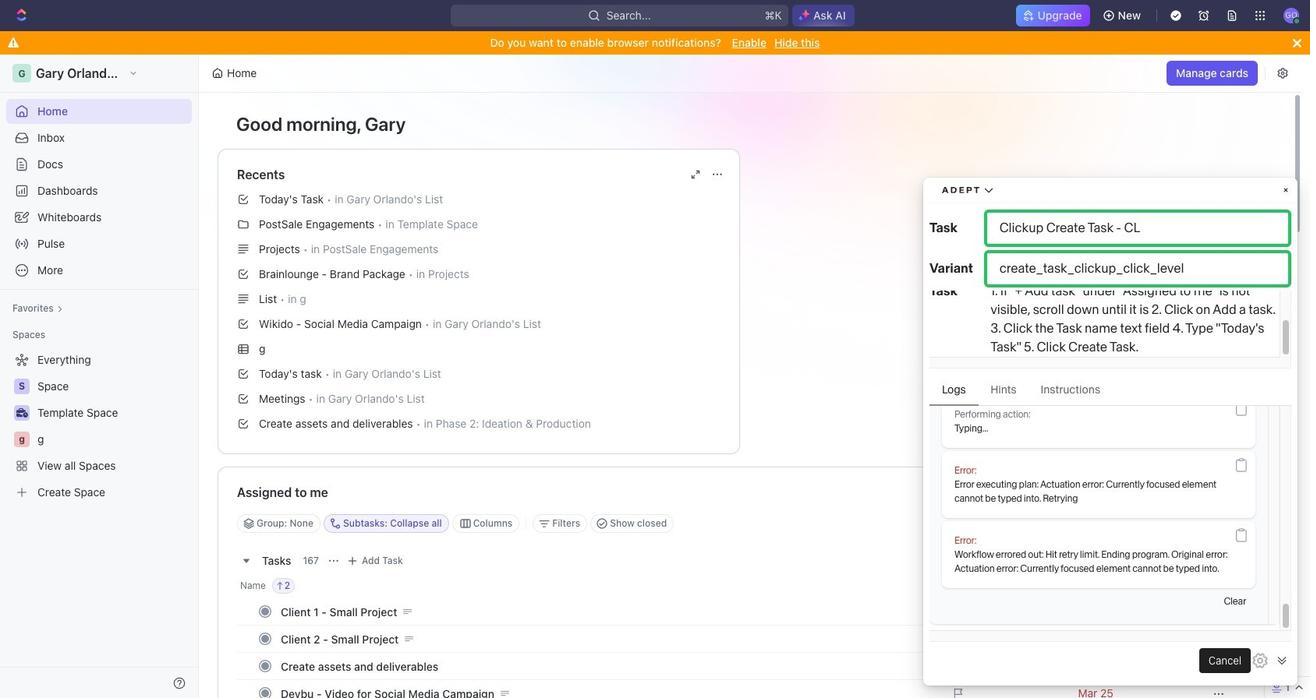 Task type: vqa. For each thing, say whether or not it's contained in the screenshot.
1st Team Space, , Element from the right
no



Task type: describe. For each thing, give the bounding box(es) containing it.
Search tasks... text field
[[1034, 512, 1190, 536]]

gary orlando's workspace, , element
[[12, 64, 31, 83]]

sidebar navigation
[[0, 55, 202, 699]]

g, , element
[[14, 432, 30, 448]]



Task type: locate. For each thing, give the bounding box(es) containing it.
business time image
[[16, 409, 28, 418]]

tree
[[6, 348, 192, 505]]

space, , element
[[14, 379, 30, 395]]

tree inside sidebar navigation
[[6, 348, 192, 505]]



